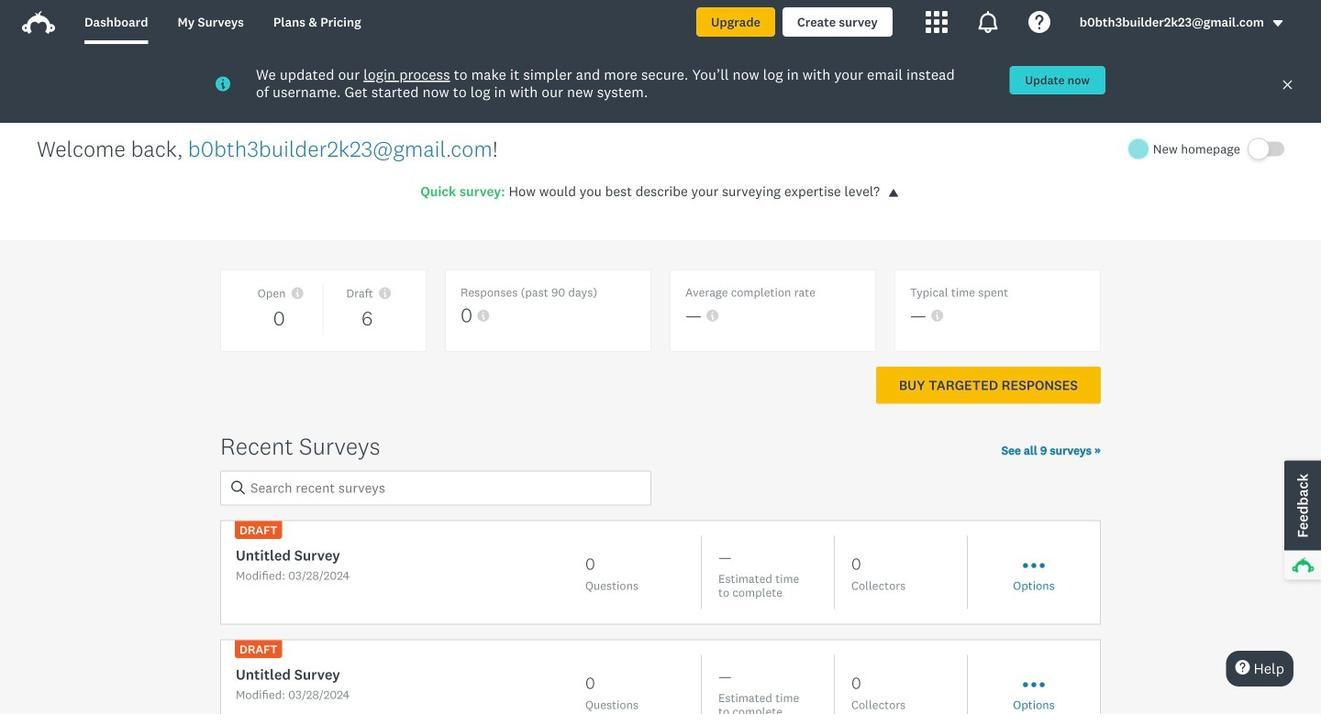 Task type: describe. For each thing, give the bounding box(es) containing it.
Search recent surveys text field
[[220, 471, 652, 506]]

dropdown arrow image
[[1272, 17, 1285, 30]]



Task type: vqa. For each thing, say whether or not it's contained in the screenshot.
No issues icon
no



Task type: locate. For each thing, give the bounding box(es) containing it.
help icon image
[[1028, 11, 1050, 33]]

None field
[[220, 471, 652, 506]]

1 horizontal spatial products icon image
[[977, 11, 999, 33]]

0 horizontal spatial products icon image
[[926, 11, 948, 33]]

1 products icon image from the left
[[926, 11, 948, 33]]

surveymonkey logo image
[[22, 11, 55, 34]]

products icon image
[[926, 11, 948, 33], [977, 11, 999, 33]]

x image
[[1282, 79, 1294, 91]]

2 products icon image from the left
[[977, 11, 999, 33]]



